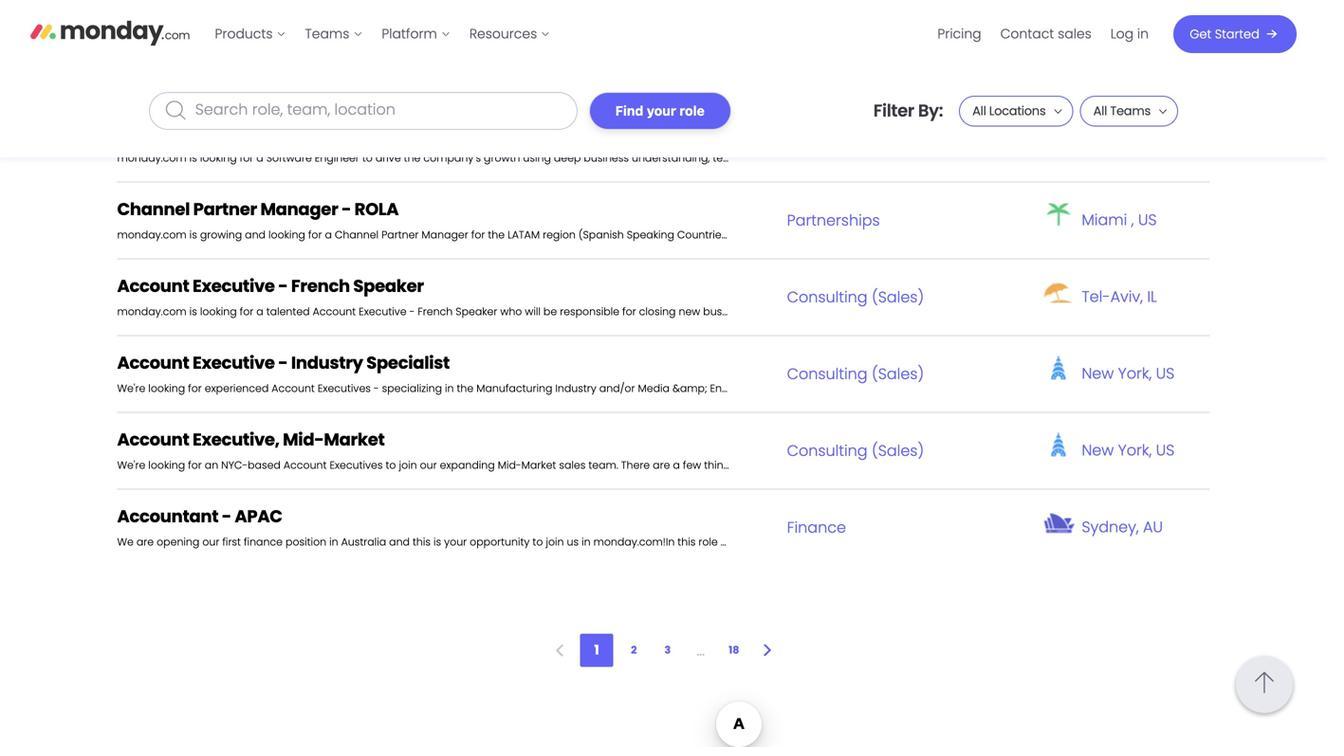 Task type: locate. For each thing, give the bounding box(es) containing it.
and inside the senior software engineer - bigbrain [london] monday.com is looking for a software engineer to drive the company's growth using deep business understanding, technological tools and data insights t
[[814, 151, 835, 166]]

speaking
[[627, 228, 674, 242]]

software
[[175, 120, 251, 145], [266, 151, 312, 166]]

0 vertical spatial executive
[[193, 274, 275, 298]]

looking right the growing
[[268, 228, 305, 242]]

(sales) for account executive, mid-market
[[872, 440, 924, 462]]

role down ownership
[[680, 103, 705, 119]]

0 vertical spatial your
[[647, 103, 676, 119]]

an
[[205, 458, 218, 473]]

monday.com!in
[[594, 535, 675, 550]]

1 vertical spatial channel
[[335, 228, 379, 242]]

1 vertical spatial consulting
[[787, 363, 868, 385]]

1 new from the top
[[1082, 363, 1114, 384]]

workplace down teams link
[[266, 74, 321, 89]]

join left expanding on the left bottom of page
[[399, 458, 417, 473]]

engineer left the drive
[[315, 151, 359, 166]]

we
[[739, 458, 754, 473]]

0 vertical spatial sales
[[1058, 25, 1092, 43]]

the right the drive
[[404, 151, 421, 166]]

be inside accountant - apac we are opening our first finance position in australia and this is your opportunity to join us in monday.com!in this role you will be in charge on apa
[[761, 535, 775, 550]]

1 horizontal spatial workplace
[[266, 74, 321, 89]]

0 horizontal spatial channel
[[117, 197, 190, 222]]

0 vertical spatial consulting (sales)
[[787, 287, 924, 308]]

team.
[[589, 458, 618, 473]]

2 consulting from the top
[[787, 363, 868, 385]]

are
[[653, 458, 670, 473], [136, 535, 154, 550]]

business inside account executive - french speaker monday.com is looking for a talented account executive - french speaker who will be responsible for closing new business relationships with our client
[[703, 305, 748, 319]]

(sales) for account executive - french speaker
[[872, 287, 924, 308]]

1 vertical spatial we're
[[117, 458, 145, 473]]

0 vertical spatial business
[[584, 151, 629, 166]]

all inside "popup button"
[[973, 102, 986, 120]]

1 vertical spatial french
[[418, 305, 453, 319]]

1 consulting from the top
[[787, 287, 868, 308]]

0 vertical spatial executives
[[318, 381, 371, 396]]

1 all from the left
[[973, 102, 986, 120]]

new york, us down aviv,
[[1082, 363, 1175, 384]]

speaker down rola
[[353, 274, 424, 298]]

looking left an
[[148, 458, 185, 473]]

client
[[864, 305, 892, 319]]

1 vertical spatial new
[[1082, 440, 1114, 461]]

1 vertical spatial managing
[[864, 228, 918, 242]]

workplace up the senior
[[117, 44, 210, 68]]

new for account executive - industry specialist
[[1082, 363, 1114, 384]]

the left global
[[410, 74, 427, 89]]

for inside the senior software engineer - bigbrain [london] monday.com is looking for a software engineer to drive the company's growth using deep business understanding, technological tools and data insights t
[[240, 151, 254, 166]]

3 consulting from the top
[[787, 440, 868, 462]]

2
[[631, 643, 637, 658]]

all left locations
[[973, 102, 986, 120]]

growing
[[200, 228, 242, 242]]

2 list from the left
[[928, 0, 1158, 68]]

software down search role, team, location search field
[[266, 151, 312, 166]]

consulting (sales) down newest
[[787, 440, 924, 462]]

engineer left 'bigbrain'
[[254, 120, 329, 145]]

sales right contact
[[1058, 25, 1092, 43]]

0 horizontal spatial business
[[584, 151, 629, 166]]

to left expanding on the left bottom of page
[[386, 458, 396, 473]]

1 new york, us from the top
[[1082, 363, 1175, 384]]

finance
[[244, 535, 283, 550]]

2 vertical spatial specialist
[[366, 351, 450, 375]]

list containing products
[[205, 0, 560, 68]]

1 vertical spatial york,
[[1118, 440, 1152, 461]]

0 vertical spatial be
[[544, 305, 557, 319]]

talented
[[266, 305, 310, 319]]

in right log
[[1137, 25, 1149, 43]]

channel down rola
[[335, 228, 379, 242]]

our right with
[[844, 305, 861, 319]]

list up locations
[[928, 0, 1158, 68]]

new for account executive, mid-market
[[1082, 440, 1114, 461]]

consulting (sales) down includes
[[787, 287, 924, 308]]

2 new from the top
[[1082, 440, 1114, 461]]

0 horizontal spatial teams
[[305, 25, 349, 43]]

0 vertical spatial york,
[[1118, 363, 1152, 384]]

and right the growing
[[245, 228, 266, 242]]

2 vertical spatial us
[[1156, 440, 1175, 461]]

your right find
[[647, 103, 676, 119]]

account
[[117, 274, 189, 298], [313, 305, 356, 319], [117, 351, 189, 375], [272, 381, 315, 396], [117, 428, 189, 452], [284, 458, 327, 473]]

bu
[[889, 381, 902, 396]]

all inside popup button
[[1094, 102, 1107, 120]]

- inside accountant - apac we are opening our first finance position in australia and this is your opportunity to join us in monday.com!in this role you will be in charge on apa
[[222, 505, 231, 529]]

consulting (sales) for account executive - french speaker
[[787, 287, 924, 308]]

tel-
[[1082, 286, 1111, 307]]

take right we
[[757, 458, 779, 473]]

0 horizontal spatial list
[[205, 0, 560, 68]]

1 vertical spatial market
[[521, 458, 556, 473]]

maintaining
[[770, 74, 833, 89]]

main element
[[205, 0, 1297, 68]]

&amp;
[[673, 381, 707, 396]]

1 we're from the top
[[117, 381, 145, 396]]

this
[[773, 228, 793, 242]]

french
[[291, 274, 350, 298], [418, 305, 453, 319]]

us right ,
[[1138, 209, 1157, 230]]

bigbrain
[[346, 120, 418, 145]]

specialist
[[214, 44, 297, 68], [324, 74, 373, 89], [366, 351, 450, 375]]

0 vertical spatial take
[[579, 74, 601, 89]]

consulting (sales) down client
[[787, 363, 924, 385]]

1 vertical spatial teams
[[1110, 102, 1151, 120]]

1 vertical spatial software
[[266, 151, 312, 166]]

new york, us for account executive - industry specialist
[[1082, 363, 1175, 384]]

workplace
[[117, 44, 210, 68], [266, 74, 321, 89], [467, 74, 521, 89]]

0 horizontal spatial manager
[[260, 197, 338, 222]]

role inside channel partner manager - rola monday.com is growing and looking for a channel partner manager for the latam region (spanish speaking countries - rola). this role includes managing
[[795, 228, 815, 242]]

1 horizontal spatial all
[[1094, 102, 1107, 120]]

1 vertical spatial consulting (sales)
[[787, 363, 924, 385]]

insights
[[866, 151, 905, 166]]

a inside account executive - french speaker monday.com is looking for a talented account executive - french speaker who will be responsible for closing new business relationships with our client
[[256, 305, 263, 319]]

1 horizontal spatial will
[[743, 535, 758, 550]]

1 horizontal spatial list
[[928, 0, 1158, 68]]

join left us
[[546, 535, 564, 550]]

market left team.
[[521, 458, 556, 473]]

consulting (sales) for account executive - industry specialist
[[787, 363, 924, 385]]

are right we
[[136, 535, 154, 550]]

0 vertical spatial new york, us
[[1082, 363, 1175, 384]]

the left 'manufacturing'
[[457, 381, 474, 396]]

engineer
[[254, 120, 329, 145], [315, 151, 359, 166]]

filter by: group
[[874, 0, 1179, 233]]

data
[[838, 151, 863, 166]]

drive
[[376, 151, 401, 166]]

1 horizontal spatial manager
[[422, 228, 468, 242]]

executives up australia
[[330, 458, 383, 473]]

market down "specializing"
[[324, 428, 385, 452]]

join up search role, team, location search field
[[389, 74, 407, 89]]

to inside workplace specialist monday.com is looking for a workplace specialist to join the global workplace team and take responsibility and ownership for maintaining and managing
[[376, 74, 386, 89]]

pricing
[[938, 25, 982, 43]]

1 horizontal spatial your
[[647, 103, 676, 119]]

consulting
[[787, 287, 868, 308], [787, 363, 868, 385], [787, 440, 868, 462]]

1 vertical spatial will
[[743, 535, 758, 550]]

0 vertical spatial are
[[653, 458, 670, 473]]

our left the first
[[202, 535, 219, 550]]

french left who
[[418, 305, 453, 319]]

-
[[333, 120, 342, 145], [342, 197, 351, 222], [730, 228, 735, 242], [278, 274, 288, 298], [409, 305, 415, 319], [278, 351, 288, 375], [374, 381, 379, 396], [786, 381, 791, 396], [222, 505, 231, 529]]

0 horizontal spatial this
[[413, 535, 431, 550]]

list
[[205, 0, 560, 68], [928, 0, 1158, 68]]

1 horizontal spatial software
[[266, 151, 312, 166]]

2 (sales) from the top
[[872, 363, 924, 385]]

based
[[248, 458, 281, 473]]

0 vertical spatial will
[[525, 305, 541, 319]]

mid-
[[283, 428, 324, 452], [498, 458, 521, 473]]

0 vertical spatial manager
[[260, 197, 338, 222]]

will right who
[[525, 305, 541, 319]]

closing
[[639, 305, 676, 319]]

is inside account executive - french speaker monday.com is looking for a talented account executive - french speaker who will be responsible for closing new business relationships with our client
[[189, 305, 197, 319]]

monday.com inside channel partner manager - rola monday.com is growing and looking for a channel partner manager for the latam region (spanish speaking countries - rola). this role includes managing
[[117, 228, 187, 242]]

us up the au
[[1156, 440, 1175, 461]]

2 vertical spatial (sales)
[[872, 440, 924, 462]]

1 vertical spatial executives
[[330, 458, 383, 473]]

looking up the growing
[[200, 151, 237, 166]]

account executive - french speaker monday.com is looking for a talented account executive - french speaker who will be responsible for closing new business relationships with our client
[[117, 274, 892, 319]]

software right the senior
[[175, 120, 251, 145]]

- inside the senior software engineer - bigbrain [london] monday.com is looking for a software engineer to drive the company's growth using deep business understanding, technological tools and data insights t
[[333, 120, 342, 145]]

take
[[579, 74, 601, 89], [757, 458, 779, 473]]

speaker left who
[[456, 305, 497, 319]]

this left you
[[678, 535, 696, 550]]

join inside accountant - apac we are opening our first finance position in australia and this is your opportunity to join us in monday.com!in this role you will be in charge on apa
[[546, 535, 564, 550]]

deep
[[554, 151, 581, 166]]

list up search role, team, location search field
[[205, 0, 560, 68]]

are right there
[[653, 458, 670, 473]]

0 horizontal spatial speaker
[[353, 274, 424, 298]]

executive for industry
[[193, 351, 275, 375]]

our inside accountant - apac we are opening our first finance position in australia and this is your opportunity to join us in monday.com!in this role you will be in charge on apa
[[202, 535, 219, 550]]

0 horizontal spatial sales
[[559, 458, 586, 473]]

2 york, from the top
[[1118, 440, 1152, 461]]

1 vertical spatial speaker
[[456, 305, 497, 319]]

0 horizontal spatial all
[[973, 102, 986, 120]]

- left 'bigbrain'
[[333, 120, 342, 145]]

2 all from the left
[[1094, 102, 1107, 120]]

the left 'latam'
[[488, 228, 505, 242]]

0 horizontal spatial take
[[579, 74, 601, 89]]

be
[[544, 305, 557, 319], [761, 535, 775, 550]]

1 vertical spatial sales
[[559, 458, 586, 473]]

0 horizontal spatial are
[[136, 535, 154, 550]]

in right "specializing"
[[445, 381, 454, 396]]

1 vertical spatial manager
[[422, 228, 468, 242]]

1 list from the left
[[205, 0, 560, 68]]

york, up 'sydney, au'
[[1118, 440, 1152, 461]]

executives inside account executive, mid-market we're looking for an nyc-based account executives to join our expanding mid-market sales team. there are a few things we take really seriously here at
[[330, 458, 383, 473]]

in right us
[[582, 535, 591, 550]]

1 vertical spatial role
[[795, 228, 815, 242]]

managing
[[859, 74, 914, 89], [864, 228, 918, 242]]

0 horizontal spatial your
[[444, 535, 467, 550]]

1 vertical spatial take
[[757, 458, 779, 473]]

to right entertainment
[[794, 381, 805, 396]]

get
[[1190, 26, 1212, 43]]

1 vertical spatial engineer
[[315, 151, 359, 166]]

2 link
[[621, 638, 647, 664]]

for
[[240, 74, 254, 89], [754, 74, 768, 89], [240, 151, 254, 166], [308, 228, 322, 242], [471, 228, 485, 242], [240, 305, 254, 319], [622, 305, 636, 319], [188, 381, 202, 396], [188, 458, 202, 473]]

our inside account executive - industry specialist we're looking for experienced account executives - specializing in the manufacturing industry and/or media &amp; entertainment - to join our newest bu
[[829, 381, 846, 396]]

next image
[[764, 644, 772, 657]]

teams right products link
[[305, 25, 349, 43]]

rola).
[[738, 228, 770, 242]]

0 vertical spatial us
[[1138, 209, 1157, 230]]

we're inside account executive - industry specialist we're looking for experienced account executives - specializing in the manufacturing industry and/or media &amp; entertainment - to join our newest bu
[[117, 381, 145, 396]]

rola
[[354, 197, 399, 222]]

media
[[638, 381, 670, 396]]

consulting left at
[[787, 440, 868, 462]]

business inside the senior software engineer - bigbrain [london] monday.com is looking for a software engineer to drive the company's growth using deep business understanding, technological tools and data insights t
[[584, 151, 629, 166]]

2 vertical spatial role
[[699, 535, 718, 550]]

role inside button
[[680, 103, 705, 119]]

2 monday.com from the top
[[117, 151, 187, 166]]

growth
[[484, 151, 520, 166]]

specialist up "specializing"
[[366, 351, 450, 375]]

0 vertical spatial we're
[[117, 381, 145, 396]]

1 vertical spatial new york, us
[[1082, 440, 1175, 461]]

business
[[584, 151, 629, 166], [703, 305, 748, 319]]

partner
[[193, 197, 257, 222], [381, 228, 419, 242]]

2 we're from the top
[[117, 458, 145, 473]]

us for account executive, mid-market
[[1156, 440, 1175, 461]]

Search role, team, location search field
[[149, 92, 578, 130]]

monday.com inside the senior software engineer - bigbrain [london] monday.com is looking for a software engineer to drive the company's growth using deep business understanding, technological tools and data insights t
[[117, 151, 187, 166]]

will right you
[[743, 535, 758, 550]]

executive up "specializing"
[[359, 305, 407, 319]]

for left 'latam'
[[471, 228, 485, 242]]

new down tel-
[[1082, 363, 1114, 384]]

this right australia
[[413, 535, 431, 550]]

all
[[973, 102, 986, 120], [1094, 102, 1107, 120]]

3 monday.com from the top
[[117, 228, 187, 242]]

0 horizontal spatial will
[[525, 305, 541, 319]]

all down the log in link
[[1094, 102, 1107, 120]]

role left you
[[699, 535, 718, 550]]

0 vertical spatial market
[[324, 428, 385, 452]]

looking left talented
[[200, 305, 237, 319]]

industry left and/or
[[555, 381, 597, 396]]

new
[[1082, 363, 1114, 384], [1082, 440, 1114, 461]]

0 horizontal spatial french
[[291, 274, 350, 298]]

4 monday.com from the top
[[117, 305, 187, 319]]

managing right includes
[[864, 228, 918, 242]]

executive down the growing
[[193, 274, 275, 298]]

manager down company's
[[422, 228, 468, 242]]

consulting down includes
[[787, 287, 868, 308]]

1 horizontal spatial be
[[761, 535, 775, 550]]

new up sydney,
[[1082, 440, 1114, 461]]

executive up experienced
[[193, 351, 275, 375]]

2 new york, us from the top
[[1082, 440, 1175, 461]]

executive for french
[[193, 274, 275, 298]]

partner up the growing
[[193, 197, 257, 222]]

1 horizontal spatial take
[[757, 458, 779, 473]]

- up "specializing"
[[409, 305, 415, 319]]

the inside channel partner manager - rola monday.com is growing and looking for a channel partner manager for the latam region (spanish speaking countries - rola). this role includes managing
[[488, 228, 505, 242]]

1 horizontal spatial market
[[521, 458, 556, 473]]

are inside accountant - apac we are opening our first finance position in australia and this is your opportunity to join us in monday.com!in this role you will be in charge on apa
[[136, 535, 154, 550]]

latam
[[508, 228, 540, 242]]

join inside workplace specialist monday.com is looking for a workplace specialist to join the global workplace team and take responsibility and ownership for maintaining and managing
[[389, 74, 407, 89]]

managing inside channel partner manager - rola monday.com is growing and looking for a channel partner manager for the latam region (spanish speaking countries - rola). this role includes managing
[[864, 228, 918, 242]]

0 vertical spatial managing
[[859, 74, 914, 89]]

for left the closing
[[622, 305, 636, 319]]

responsibility
[[604, 74, 671, 89]]

0 horizontal spatial mid-
[[283, 428, 324, 452]]

1 consulting (sales) from the top
[[787, 287, 924, 308]]

1 horizontal spatial are
[[653, 458, 670, 473]]

using
[[523, 151, 551, 166]]

platform link
[[372, 19, 460, 49]]

1 vertical spatial partner
[[381, 228, 419, 242]]

business right new
[[703, 305, 748, 319]]

to inside accountant - apac we are opening our first finance position in australia and this is your opportunity to join us in monday.com!in this role you will be in charge on apa
[[533, 535, 543, 550]]

company's
[[424, 151, 481, 166]]

monday.com inside account executive - french speaker monday.com is looking for a talented account executive - french speaker who will be responsible for closing new business relationships with our client
[[117, 305, 187, 319]]

french up talented
[[291, 274, 350, 298]]

1 horizontal spatial industry
[[555, 381, 597, 396]]

1 vertical spatial are
[[136, 535, 154, 550]]

to inside account executive, mid-market we're looking for an nyc-based account executives to join our expanding mid-market sales team. there are a few things we take really seriously here at
[[386, 458, 396, 473]]

specialist down products
[[214, 44, 297, 68]]

region
[[543, 228, 576, 242]]

3 consulting (sales) from the top
[[787, 440, 924, 462]]

for left experienced
[[188, 381, 202, 396]]

0 vertical spatial speaker
[[353, 274, 424, 298]]

monday.com
[[117, 74, 187, 89], [117, 151, 187, 166], [117, 228, 187, 242], [117, 305, 187, 319]]

to up search role, team, location search field
[[376, 74, 386, 89]]

looking
[[200, 74, 237, 89], [200, 151, 237, 166], [268, 228, 305, 242], [200, 305, 237, 319], [148, 381, 185, 396], [148, 458, 185, 473]]

2 vertical spatial consulting
[[787, 440, 868, 462]]

role
[[680, 103, 705, 119], [795, 228, 815, 242], [699, 535, 718, 550]]

0 horizontal spatial partner
[[193, 197, 257, 222]]

new york, us
[[1082, 363, 1175, 384], [1082, 440, 1175, 461]]

sales left team.
[[559, 458, 586, 473]]

consulting for account executive - french speaker
[[787, 287, 868, 308]]

0 vertical spatial new
[[1082, 363, 1114, 384]]

take left 'responsibility'
[[579, 74, 601, 89]]

1 horizontal spatial teams
[[1110, 102, 1151, 120]]

consulting down with
[[787, 363, 868, 385]]

1 monday.com from the top
[[117, 74, 187, 89]]

and
[[555, 74, 576, 89], [674, 74, 695, 89], [836, 74, 856, 89], [814, 151, 835, 166], [245, 228, 266, 242], [389, 535, 410, 550]]

executives left "specializing"
[[318, 381, 371, 396]]

a inside workplace specialist monday.com is looking for a workplace specialist to join the global workplace team and take responsibility and ownership for maintaining and managing
[[256, 74, 263, 89]]

role right this
[[795, 228, 815, 242]]

consulting for account executive - industry specialist
[[787, 363, 868, 385]]

our left newest
[[829, 381, 846, 396]]

in inside "list"
[[1137, 25, 1149, 43]]

1 vertical spatial specialist
[[324, 74, 373, 89]]

0 vertical spatial consulting
[[787, 287, 868, 308]]

consulting (sales) for account executive, mid-market
[[787, 440, 924, 462]]

for up the growing
[[240, 151, 254, 166]]

(sales) for account executive - industry specialist
[[872, 363, 924, 385]]

find your role
[[615, 103, 705, 119]]

york, for account executive - industry specialist
[[1118, 363, 1152, 384]]

0 horizontal spatial be
[[544, 305, 557, 319]]

executive,
[[193, 428, 279, 452]]

1 (sales) from the top
[[872, 287, 924, 308]]

3 (sales) from the top
[[872, 440, 924, 462]]

sales inside button
[[1058, 25, 1092, 43]]

channel down the senior
[[117, 197, 190, 222]]

to left the drive
[[362, 151, 373, 166]]

1 horizontal spatial partner
[[381, 228, 419, 242]]

to left us
[[533, 535, 543, 550]]

0 vertical spatial teams
[[305, 25, 349, 43]]

executive
[[193, 274, 275, 298], [359, 305, 407, 319], [193, 351, 275, 375]]

on
[[830, 535, 843, 550]]

0 vertical spatial software
[[175, 120, 251, 145]]

be right who
[[544, 305, 557, 319]]

0 vertical spatial channel
[[117, 197, 190, 222]]

for up talented
[[308, 228, 322, 242]]

0 vertical spatial role
[[680, 103, 705, 119]]

miami
[[1082, 209, 1127, 230]]

all for all locations
[[973, 102, 986, 120]]

1 vertical spatial mid-
[[498, 458, 521, 473]]

ownership
[[697, 74, 751, 89]]

to inside account executive - industry specialist we're looking for experienced account executives - specializing in the manufacturing industry and/or media &amp; entertainment - to join our newest bu
[[794, 381, 805, 396]]

1 vertical spatial (sales)
[[872, 363, 924, 385]]

be right you
[[761, 535, 775, 550]]

join left newest
[[808, 381, 826, 396]]

1 vertical spatial business
[[703, 305, 748, 319]]

executive inside account executive - industry specialist we're looking for experienced account executives - specializing in the manufacturing industry and/or media &amp; entertainment - to join our newest bu
[[193, 351, 275, 375]]

1 horizontal spatial business
[[703, 305, 748, 319]]

find
[[615, 103, 644, 119]]

business right the deep
[[584, 151, 629, 166]]

and inside channel partner manager - rola monday.com is growing and looking for a channel partner manager for the latam region (spanish speaking countries - rola). this role includes managing
[[245, 228, 266, 242]]

(sales) down bu
[[872, 440, 924, 462]]

0 horizontal spatial market
[[324, 428, 385, 452]]

channel
[[117, 197, 190, 222], [335, 228, 379, 242]]

1 vertical spatial us
[[1156, 363, 1175, 384]]

0 vertical spatial mid-
[[283, 428, 324, 452]]

mid- right executive,
[[283, 428, 324, 452]]

is inside channel partner manager - rola monday.com is growing and looking for a channel partner manager for the latam region (spanish speaking countries - rola). this role includes managing
[[189, 228, 197, 242]]

1 york, from the top
[[1118, 363, 1152, 384]]

find your role button
[[589, 92, 731, 130]]

looking down products
[[200, 74, 237, 89]]

will
[[525, 305, 541, 319], [743, 535, 758, 550]]

we're
[[117, 381, 145, 396], [117, 458, 145, 473]]

- right entertainment
[[786, 381, 791, 396]]

…
[[697, 640, 705, 661]]

2 consulting (sales) from the top
[[787, 363, 924, 385]]



Task type: vqa. For each thing, say whether or not it's contained in the screenshot.
Workplace
yes



Task type: describe. For each thing, give the bounding box(es) containing it.
expanding
[[440, 458, 495, 473]]

seriously
[[812, 458, 857, 473]]

team
[[524, 74, 552, 89]]

and right maintaining in the top right of the page
[[836, 74, 856, 89]]

take inside account executive, mid-market we're looking for an nyc-based account executives to join our expanding mid-market sales team. there are a few things we take really seriously here at
[[757, 458, 779, 473]]

newest
[[849, 381, 886, 396]]

channel partner manager - rola monday.com is growing and looking for a channel partner manager for the latam region (spanish speaking countries - rola). this role includes managing
[[117, 197, 918, 242]]

senior software engineer - bigbrain [london] monday.com is looking for a software engineer to drive the company's growth using deep business understanding, technological tools and data insights t
[[117, 120, 911, 166]]

opportunity
[[470, 535, 530, 550]]

tools
[[787, 151, 811, 166]]

be inside account executive - french speaker monday.com is looking for a talented account executive - french speaker who will be responsible for closing new business relationships with our client
[[544, 305, 557, 319]]

- down talented
[[278, 351, 288, 375]]

il
[[1147, 286, 1157, 307]]

specializing
[[382, 381, 442, 396]]

relationships
[[751, 305, 817, 319]]

- left rola
[[342, 197, 351, 222]]

a inside the senior software engineer - bigbrain [london] monday.com is looking for a software engineer to drive the company's growth using deep business understanding, technological tools and data insights t
[[256, 151, 263, 166]]

3
[[665, 643, 671, 658]]

all locations
[[973, 102, 1046, 120]]

filter
[[874, 99, 914, 123]]

2 this from the left
[[678, 535, 696, 550]]

to inside the senior software engineer - bigbrain [london] monday.com is looking for a software engineer to drive the company's growth using deep business understanding, technological tools and data insights t
[[362, 151, 373, 166]]

- left rola).
[[730, 228, 735, 242]]

first
[[222, 535, 241, 550]]

and inside accountant - apac we are opening our first finance position in australia and this is your opportunity to join us in monday.com!in this role you will be in charge on apa
[[389, 535, 410, 550]]

0 vertical spatial partner
[[193, 197, 257, 222]]

we're inside account executive, mid-market we're looking for an nyc-based account executives to join our expanding mid-market sales team. there are a few things we take really seriously here at
[[117, 458, 145, 473]]

filter by:
[[874, 99, 943, 123]]

experienced
[[205, 381, 269, 396]]

account executive - industry specialist we're looking for experienced account executives - specializing in the manufacturing industry and/or media &amp; entertainment - to join our newest bu
[[117, 351, 902, 396]]

sales inside account executive, mid-market we're looking for an nyc-based account executives to join our expanding mid-market sales team. there are a few things we take really seriously here at
[[559, 458, 586, 473]]

our inside account executive - french speaker monday.com is looking for a talented account executive - french speaker who will be responsible for closing new business relationships with our client
[[844, 305, 861, 319]]

2 horizontal spatial workplace
[[467, 74, 521, 89]]

a inside channel partner manager - rola monday.com is growing and looking for a channel partner manager for the latam region (spanish speaking countries - rola). this role includes managing
[[325, 228, 332, 242]]

looking inside the senior software engineer - bigbrain [london] monday.com is looking for a software engineer to drive the company's growth using deep business understanding, technological tools and data insights t
[[200, 151, 237, 166]]

contact sales button
[[991, 19, 1101, 49]]

for inside account executive - industry specialist we're looking for experienced account executives - specializing in the manufacturing industry and/or media &amp; entertainment - to join our newest bu
[[188, 381, 202, 396]]

managing inside workplace specialist monday.com is looking for a workplace specialist to join the global workplace team and take responsibility and ownership for maintaining and managing
[[859, 74, 914, 89]]

in left charge
[[778, 535, 787, 550]]

looking inside channel partner manager - rola monday.com is growing and looking for a channel partner manager for the latam region (spanish speaking countries - rola). this role includes managing
[[268, 228, 305, 242]]

for down products link
[[240, 74, 254, 89]]

consulting for account executive, mid-market
[[787, 440, 868, 462]]

we
[[117, 535, 134, 550]]

take inside workplace specialist monday.com is looking for a workplace specialist to join the global workplace team and take responsibility and ownership for maintaining and managing
[[579, 74, 601, 89]]

1 horizontal spatial french
[[418, 305, 453, 319]]

log in link
[[1101, 19, 1158, 49]]

0 horizontal spatial workplace
[[117, 44, 210, 68]]

you
[[721, 535, 740, 550]]

0 horizontal spatial software
[[175, 120, 251, 145]]

in inside account executive - industry specialist we're looking for experienced account executives - specializing in the manufacturing industry and/or media &amp; entertainment - to join our newest bu
[[445, 381, 454, 396]]

all teams
[[1094, 102, 1151, 120]]

for inside account executive, mid-market we're looking for an nyc-based account executives to join our expanding mid-market sales team. there are a few things we take really seriously here at
[[188, 458, 202, 473]]

opening
[[157, 535, 200, 550]]

the inside the senior software engineer - bigbrain [london] monday.com is looking for a software engineer to drive the company's growth using deep business understanding, technological tools and data insights t
[[404, 151, 421, 166]]

york, for account executive, mid-market
[[1118, 440, 1152, 461]]

includes
[[818, 228, 861, 242]]

products link
[[205, 19, 296, 49]]

looking inside account executive - french speaker monday.com is looking for a talented account executive - french speaker who will be responsible for closing new business relationships with our client
[[200, 305, 237, 319]]

locations
[[989, 102, 1046, 120]]

1 link
[[580, 634, 613, 667]]

1
[[594, 641, 599, 660]]

account executive, mid-market we're looking for an nyc-based account executives to join our expanding mid-market sales team. there are a few things we take really seriously here at
[[117, 428, 897, 473]]

the inside account executive - industry specialist we're looking for experienced account executives - specializing in the manufacturing industry and/or media &amp; entertainment - to join our newest bu
[[457, 381, 474, 396]]

monday.com inside workplace specialist monday.com is looking for a workplace specialist to join the global workplace team and take responsibility and ownership for maintaining and managing
[[117, 74, 187, 89]]

specialist inside account executive - industry specialist we're looking for experienced account executives - specializing in the manufacturing industry and/or media &amp; entertainment - to join our newest bu
[[366, 351, 450, 375]]

3 link
[[655, 638, 681, 664]]

looking inside account executive, mid-market we're looking for an nyc-based account executives to join our expanding mid-market sales team. there are a few things we take really seriously here at
[[148, 458, 185, 473]]

au
[[1143, 517, 1163, 538]]

senior
[[117, 120, 171, 145]]

here
[[860, 458, 883, 473]]

all for all teams
[[1094, 102, 1107, 120]]

us for account executive - industry specialist
[[1156, 363, 1175, 384]]

miami , us
[[1082, 209, 1157, 230]]

monday.com logo image
[[30, 12, 190, 52]]

1 horizontal spatial speaker
[[456, 305, 497, 319]]

is inside accountant - apac we are opening our first finance position in australia and this is your opportunity to join us in monday.com!in this role you will be in charge on apa
[[434, 535, 441, 550]]

technological
[[713, 151, 784, 166]]

looking inside account executive - industry specialist we're looking for experienced account executives - specializing in the manufacturing industry and/or media &amp; entertainment - to join our newest bu
[[148, 381, 185, 396]]

teams inside popup button
[[1110, 102, 1151, 120]]

1 horizontal spatial channel
[[335, 228, 379, 242]]

0 horizontal spatial industry
[[291, 351, 363, 375]]

0 vertical spatial engineer
[[254, 120, 329, 145]]

by:
[[918, 99, 943, 123]]

0 vertical spatial specialist
[[214, 44, 297, 68]]

your inside accountant - apac we are opening our first finance position in australia and this is your opportunity to join us in monday.com!in this role you will be in charge on apa
[[444, 535, 467, 550]]

teams inside "list"
[[305, 25, 349, 43]]

australia
[[341, 535, 386, 550]]

entertainment
[[710, 381, 783, 396]]

18 link
[[721, 638, 747, 664]]

contact sales
[[1001, 25, 1092, 43]]

(spanish
[[579, 228, 624, 242]]

1 vertical spatial industry
[[555, 381, 597, 396]]

who
[[500, 305, 522, 319]]

and up find your role
[[674, 74, 695, 89]]

products
[[215, 25, 273, 43]]

aviv,
[[1111, 286, 1143, 307]]

executives inside account executive - industry specialist we're looking for experienced account executives - specializing in the manufacturing industry and/or media &amp; entertainment - to join our newest bu
[[318, 381, 371, 396]]

sydney, au
[[1082, 517, 1163, 538]]

is inside the senior software engineer - bigbrain [london] monday.com is looking for a software engineer to drive the company's growth using deep business understanding, technological tools and data insights t
[[189, 151, 197, 166]]

your inside button
[[647, 103, 676, 119]]

- up talented
[[278, 274, 288, 298]]

in right position
[[329, 535, 338, 550]]

are inside account executive, mid-market we're looking for an nyc-based account executives to join our expanding mid-market sales team. there are a few things we take really seriously here at
[[653, 458, 670, 473]]

few
[[683, 458, 701, 473]]

position
[[286, 535, 326, 550]]

is inside workplace specialist monday.com is looking for a workplace specialist to join the global workplace team and take responsibility and ownership for maintaining and managing
[[189, 74, 197, 89]]

pricing link
[[928, 19, 991, 49]]

our inside account executive, mid-market we're looking for an nyc-based account executives to join our expanding mid-market sales team. there are a few things we take really seriously here at
[[420, 458, 437, 473]]

partnerships
[[787, 210, 880, 231]]

for left talented
[[240, 305, 254, 319]]

apac
[[235, 505, 282, 529]]

finance
[[787, 517, 846, 538]]

join inside account executive, mid-market we're looking for an nyc-based account executives to join our expanding mid-market sales team. there are a few things we take really seriously here at
[[399, 458, 417, 473]]

0 vertical spatial french
[[291, 274, 350, 298]]

and/or
[[599, 381, 635, 396]]

18
[[729, 643, 739, 658]]

there
[[621, 458, 650, 473]]

understanding,
[[632, 151, 710, 166]]

1 vertical spatial executive
[[359, 305, 407, 319]]

sydney,
[[1082, 517, 1139, 538]]

will inside accountant - apac we are opening our first finance position in australia and this is your opportunity to join us in monday.com!in this role you will be in charge on apa
[[743, 535, 758, 550]]

contact
[[1001, 25, 1054, 43]]

looking inside workplace specialist monday.com is looking for a workplace specialist to join the global workplace team and take responsibility and ownership for maintaining and managing
[[200, 74, 237, 89]]

workplace specialist monday.com is looking for a workplace specialist to join the global workplace team and take responsibility and ownership for maintaining and managing
[[117, 44, 914, 89]]

t
[[908, 151, 911, 166]]

all locations button
[[959, 0, 1074, 233]]

get started
[[1190, 26, 1260, 43]]

really
[[782, 458, 810, 473]]

nyc-
[[221, 458, 248, 473]]

new york, us for account executive, mid-market
[[1082, 440, 1175, 461]]

join inside account executive - industry specialist we're looking for experienced account executives - specializing in the manufacturing industry and/or media &amp; entertainment - to join our newest bu
[[808, 381, 826, 396]]

for right ownership
[[754, 74, 768, 89]]

will inside account executive - french speaker monday.com is looking for a talented account executive - french speaker who will be responsible for closing new business relationships with our client
[[525, 305, 541, 319]]

- left "specializing"
[[374, 381, 379, 396]]

global
[[430, 74, 464, 89]]

1 horizontal spatial mid-
[[498, 458, 521, 473]]

a inside account executive, mid-market we're looking for an nyc-based account executives to join our expanding mid-market sales team. there are a few things we take really seriously here at
[[673, 458, 680, 473]]

teams link
[[296, 19, 372, 49]]

things
[[704, 458, 736, 473]]

at
[[886, 458, 897, 473]]

tel-aviv, il
[[1082, 286, 1157, 307]]

us
[[567, 535, 579, 550]]

,
[[1132, 209, 1134, 230]]

us for channel partner manager - rola
[[1138, 209, 1157, 230]]

role inside accountant - apac we are opening our first finance position in australia and this is your opportunity to join us in monday.com!in this role you will be in charge on apa
[[699, 535, 718, 550]]

and right team on the top left of the page
[[555, 74, 576, 89]]

the inside workplace specialist monday.com is looking for a workplace specialist to join the global workplace team and take responsibility and ownership for maintaining and managing
[[410, 74, 427, 89]]

1 this from the left
[[413, 535, 431, 550]]

with
[[820, 305, 841, 319]]

accountant
[[117, 505, 218, 529]]

list containing pricing
[[928, 0, 1158, 68]]

platform
[[382, 25, 437, 43]]



